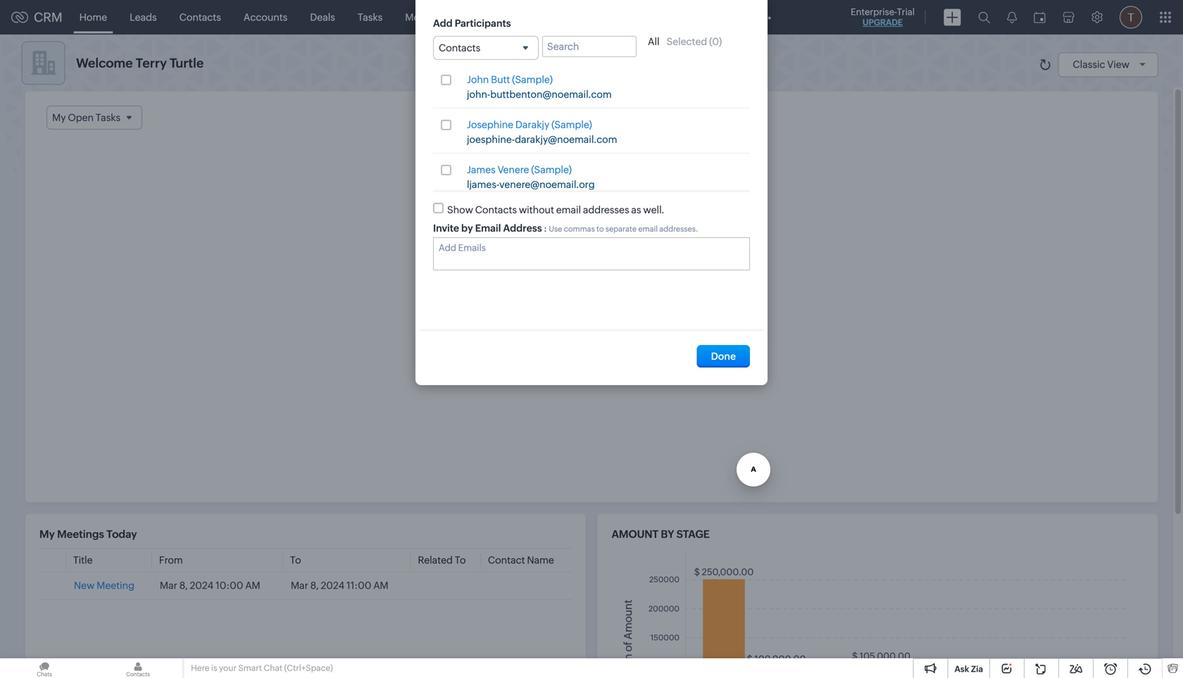 Task type: describe. For each thing, give the bounding box(es) containing it.
my
[[39, 528, 55, 541]]

mar for mar 8, 2024 10:00 am
[[160, 580, 177, 592]]

stage
[[677, 528, 710, 541]]

8, for mar 8, 2024 11:00 am
[[310, 580, 319, 592]]

0
[[713, 36, 719, 47]]

mar 8, 2024 10:00 am
[[160, 580, 260, 592]]

2 vertical spatial contacts
[[475, 204, 517, 216]]

home link
[[68, 0, 118, 34]]

chats image
[[0, 659, 89, 679]]

show
[[447, 204, 473, 216]]

contact name link
[[488, 555, 554, 566]]

address
[[503, 223, 542, 234]]

welcome
[[76, 56, 133, 70]]

welcome terry turtle
[[76, 56, 204, 70]]

well.
[[644, 204, 665, 216]]

to
[[597, 225, 604, 234]]

to link
[[290, 555, 301, 566]]

new
[[74, 580, 95, 592]]

selected
[[667, 36, 708, 47]]

venere
[[498, 164, 529, 176]]

invite
[[433, 223, 459, 234]]

chat
[[264, 664, 283, 673]]

0 horizontal spatial meetings
[[57, 528, 104, 541]]

home
[[79, 12, 107, 23]]

contact name
[[488, 555, 554, 566]]

john
[[467, 74, 489, 85]]

by
[[661, 528, 674, 541]]

Contacts field
[[433, 36, 539, 60]]

leads
[[130, 12, 157, 23]]

profile element
[[1112, 0, 1151, 34]]

accounts
[[244, 12, 288, 23]]

classic view link
[[1073, 59, 1151, 70]]

meeting
[[97, 580, 135, 592]]

classic
[[1073, 59, 1106, 70]]

smart
[[238, 664, 262, 673]]

by
[[462, 223, 473, 234]]

butt
[[491, 74, 510, 85]]

title
[[73, 555, 93, 566]]

related
[[418, 555, 453, 566]]

deals
[[310, 12, 335, 23]]

2024 for 10:00
[[190, 580, 214, 592]]

ask zia
[[955, 665, 984, 674]]

turtle
[[170, 56, 204, 70]]

james venere (sample) ljames-venere@noemail.org
[[467, 164, 595, 190]]

profile image
[[1120, 6, 1143, 29]]

separate
[[606, 225, 637, 234]]

from
[[159, 555, 183, 566]]

mar 8, 2024 11:00 am
[[291, 580, 389, 592]]

ask
[[955, 665, 970, 674]]

1 to from the left
[[290, 555, 301, 566]]

as
[[632, 204, 642, 216]]

contacts link
[[168, 0, 232, 34]]

2024 for 11:00
[[321, 580, 345, 592]]

contacts for contacts link
[[179, 12, 221, 23]]

terry
[[136, 56, 167, 70]]

amount by stage
[[612, 528, 710, 541]]

email
[[475, 223, 501, 234]]

here
[[191, 664, 210, 673]]

is
[[211, 664, 217, 673]]

classic view
[[1073, 59, 1130, 70]]

deals link
[[299, 0, 347, 34]]

darakjy@noemail.com
[[515, 134, 618, 145]]

title link
[[73, 555, 93, 566]]

joesphine-
[[467, 134, 515, 145]]

calls link
[[459, 0, 504, 34]]

(sample) for john butt (sample)
[[512, 74, 553, 85]]

crm
[[34, 10, 62, 24]]



Task type: vqa. For each thing, say whether or not it's contained in the screenshot.
your
yes



Task type: locate. For each thing, give the bounding box(es) containing it.
0 horizontal spatial 8,
[[179, 580, 188, 592]]

None button
[[697, 345, 750, 368]]

0 vertical spatial meetings
[[405, 12, 448, 23]]

related to link
[[418, 555, 466, 566]]

enterprise-
[[851, 7, 897, 17]]

2 mar from the left
[[291, 580, 308, 592]]

show contacts without email addresses as well.
[[447, 204, 665, 216]]

1 vertical spatial email
[[639, 225, 658, 234]]

zia
[[972, 665, 984, 674]]

1 vertical spatial meetings
[[57, 528, 104, 541]]

name
[[527, 555, 554, 566]]

to right related
[[455, 555, 466, 566]]

enterprise-trial upgrade
[[851, 7, 915, 27]]

email up the invite by email address : use commas to separate email addresses.
[[556, 204, 581, 216]]

(sample)
[[512, 74, 553, 85], [552, 119, 592, 130], [531, 164, 572, 176]]

meetings
[[405, 12, 448, 23], [57, 528, 104, 541]]

mar for mar 8, 2024 11:00 am
[[291, 580, 308, 592]]

0 vertical spatial contacts
[[179, 12, 221, 23]]

(sample) up venere@noemail.org
[[531, 164, 572, 176]]

participants
[[455, 18, 511, 29]]

0 horizontal spatial am
[[245, 580, 260, 592]]

to
[[290, 555, 301, 566], [455, 555, 466, 566]]

use
[[549, 225, 563, 234]]

addresses.
[[660, 225, 699, 234]]

crm link
[[11, 10, 62, 24]]

new meeting link
[[74, 580, 135, 592]]

)
[[719, 36, 722, 47]]

1 8, from the left
[[179, 580, 188, 592]]

mar
[[160, 580, 177, 592], [291, 580, 308, 592]]

all
[[648, 36, 660, 47]]

1 horizontal spatial meetings
[[405, 12, 448, 23]]

0 horizontal spatial 2024
[[190, 580, 214, 592]]

8, left 11:00 at left
[[310, 580, 319, 592]]

1 2024 from the left
[[190, 580, 214, 592]]

(sample) inside josephine darakjy (sample) joesphine-darakjy@noemail.com
[[552, 119, 592, 130]]

2024 left 10:00
[[190, 580, 214, 592]]

email down well.
[[639, 225, 658, 234]]

meetings up title link
[[57, 528, 104, 541]]

james
[[467, 164, 496, 176]]

am for mar 8, 2024 10:00 am
[[245, 580, 260, 592]]

contacts down add participants
[[439, 42, 481, 54]]

8, down 'from'
[[179, 580, 188, 592]]

from link
[[159, 555, 183, 566]]

(sample) for james venere (sample)
[[531, 164, 572, 176]]

(sample) inside james venere (sample) ljames-venere@noemail.org
[[531, 164, 572, 176]]

contacts for contacts field
[[439, 42, 481, 54]]

am right 10:00
[[245, 580, 260, 592]]

0 horizontal spatial mar
[[160, 580, 177, 592]]

contacts up email
[[475, 204, 517, 216]]

8, for mar 8, 2024 10:00 am
[[179, 580, 188, 592]]

add
[[433, 18, 453, 29]]

contacts inside field
[[439, 42, 481, 54]]

1 horizontal spatial 8,
[[310, 580, 319, 592]]

(sample) inside john butt (sample) john-buttbenton@noemail.com
[[512, 74, 553, 85]]

venere@noemail.org
[[500, 179, 595, 190]]

tasks link
[[347, 0, 394, 34]]

2024
[[190, 580, 214, 592], [321, 580, 345, 592]]

1 horizontal spatial email
[[639, 225, 658, 234]]

james venere (sample) link
[[467, 164, 572, 176]]

(sample) up darakjy@noemail.com
[[552, 119, 592, 130]]

john-
[[467, 89, 491, 100]]

am right 11:00 at left
[[374, 580, 389, 592]]

josephine darakjy (sample) joesphine-darakjy@noemail.com
[[467, 119, 618, 145]]

contact
[[488, 555, 525, 566]]

tasks
[[358, 12, 383, 23]]

calls
[[470, 12, 493, 23]]

john butt (sample) john-buttbenton@noemail.com
[[467, 74, 612, 100]]

1 vertical spatial (sample)
[[552, 119, 592, 130]]

commas
[[564, 225, 595, 234]]

(sample) for josephine darakjy (sample)
[[552, 119, 592, 130]]

2 vertical spatial (sample)
[[531, 164, 572, 176]]

ljames-
[[467, 179, 500, 190]]

darakjy
[[516, 119, 550, 130]]

accounts link
[[232, 0, 299, 34]]

your
[[219, 664, 237, 673]]

2024 left 11:00 at left
[[321, 580, 345, 592]]

josephine
[[467, 119, 514, 130]]

logo image
[[11, 12, 28, 23]]

add participants
[[433, 18, 511, 29]]

0 vertical spatial (sample)
[[512, 74, 553, 85]]

1 am from the left
[[245, 580, 260, 592]]

1 horizontal spatial 2024
[[321, 580, 345, 592]]

(
[[710, 36, 713, 47]]

email inside the invite by email address : use commas to separate email addresses.
[[639, 225, 658, 234]]

meetings left the calls
[[405, 12, 448, 23]]

new meeting
[[74, 580, 135, 592]]

josephine darakjy (sample) link
[[467, 119, 592, 131]]

john butt (sample) link
[[467, 74, 553, 86]]

(ctrl+space)
[[284, 664, 333, 673]]

1 horizontal spatial mar
[[291, 580, 308, 592]]

meetings link
[[394, 0, 459, 34]]

0 horizontal spatial to
[[290, 555, 301, 566]]

1 horizontal spatial am
[[374, 580, 389, 592]]

to up the mar 8, 2024 11:00 am
[[290, 555, 301, 566]]

Add Emails text field
[[439, 243, 739, 253]]

amount
[[612, 528, 659, 541]]

1 horizontal spatial to
[[455, 555, 466, 566]]

am for mar 8, 2024 11:00 am
[[374, 580, 389, 592]]

addresses
[[583, 204, 630, 216]]

(sample) up buttbenton@noemail.com
[[512, 74, 553, 85]]

related to
[[418, 555, 466, 566]]

buttbenton@noemail.com
[[491, 89, 612, 100]]

2 8, from the left
[[310, 580, 319, 592]]

contacts
[[179, 12, 221, 23], [439, 42, 481, 54], [475, 204, 517, 216]]

view
[[1108, 59, 1130, 70]]

:
[[544, 223, 547, 234]]

am
[[245, 580, 260, 592], [374, 580, 389, 592]]

contacts image
[[94, 659, 182, 679]]

10:00
[[216, 580, 243, 592]]

11:00
[[347, 580, 372, 592]]

8,
[[179, 580, 188, 592], [310, 580, 319, 592]]

upgrade
[[863, 18, 903, 27]]

leads link
[[118, 0, 168, 34]]

mar down to link
[[291, 580, 308, 592]]

contacts up turtle
[[179, 12, 221, 23]]

without
[[519, 204, 554, 216]]

Search text field
[[543, 36, 637, 57]]

today
[[106, 528, 137, 541]]

trial
[[897, 7, 915, 17]]

0 vertical spatial email
[[556, 204, 581, 216]]

1 vertical spatial contacts
[[439, 42, 481, 54]]

mar down from link
[[160, 580, 177, 592]]

all link
[[648, 36, 660, 47]]

my meetings today
[[39, 528, 137, 541]]

2 2024 from the left
[[321, 580, 345, 592]]

here is your smart chat (ctrl+space)
[[191, 664, 333, 673]]

invite by email address : use commas to separate email addresses.
[[433, 223, 699, 234]]

2 am from the left
[[374, 580, 389, 592]]

2 to from the left
[[455, 555, 466, 566]]

0 horizontal spatial email
[[556, 204, 581, 216]]

1 mar from the left
[[160, 580, 177, 592]]



